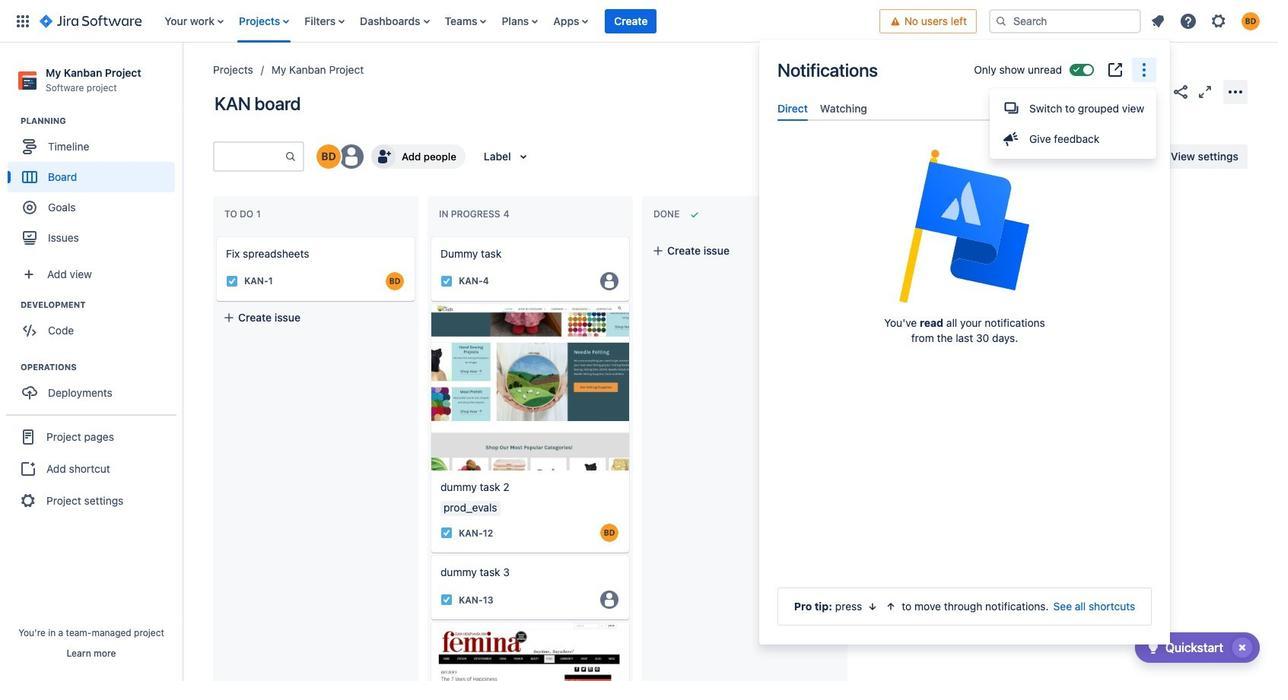 Task type: locate. For each thing, give the bounding box(es) containing it.
task image
[[226, 275, 238, 288], [441, 275, 453, 288], [441, 594, 453, 607]]

list item
[[605, 0, 657, 42]]

arrow up image
[[885, 601, 897, 613]]

open notifications in a new tab image
[[1106, 61, 1124, 79]]

enter full screen image
[[1196, 83, 1214, 101]]

search image
[[995, 15, 1007, 27]]

tab list
[[771, 96, 1158, 121]]

import image
[[966, 148, 985, 166]]

1 vertical spatial heading
[[21, 299, 182, 311]]

notifications image
[[1149, 12, 1167, 30]]

appswitcher icon image
[[14, 12, 32, 30]]

in progress element
[[439, 209, 512, 220]]

jira software image
[[40, 12, 142, 30], [40, 12, 142, 30]]

0 vertical spatial heading
[[21, 115, 182, 127]]

3 heading from the top
[[21, 362, 182, 374]]

goal image
[[23, 201, 37, 215]]

group
[[990, 88, 1157, 159], [8, 115, 182, 258], [8, 299, 182, 351], [8, 362, 182, 413], [6, 415, 177, 523]]

dismiss quickstart image
[[1230, 636, 1255, 660]]

heading for 'group' associated with development icon
[[21, 299, 182, 311]]

task image down to do element
[[226, 275, 238, 288]]

0 horizontal spatial list
[[157, 0, 879, 42]]

sidebar navigation image
[[166, 61, 199, 91]]

list
[[157, 0, 879, 42], [1144, 7, 1269, 35]]

1 heading from the top
[[21, 115, 182, 127]]

None search field
[[989, 9, 1141, 33]]

arrow down image
[[867, 601, 879, 613]]

task image
[[441, 528, 453, 540]]

heading
[[21, 115, 182, 127], [21, 299, 182, 311], [21, 362, 182, 374]]

2 heading from the top
[[21, 299, 182, 311]]

heading for "planning" 'icon' at the left of the page's 'group'
[[21, 115, 182, 127]]

primary element
[[9, 0, 879, 42]]

tab panel
[[771, 121, 1158, 135]]

Search field
[[989, 9, 1141, 33]]

dialog
[[759, 40, 1170, 645]]

group for "planning" 'icon' at the left of the page
[[8, 115, 182, 258]]

add people image
[[374, 148, 393, 166]]

banner
[[0, 0, 1278, 43]]

more image
[[1135, 61, 1153, 79]]

operations image
[[2, 358, 21, 377]]

2 vertical spatial heading
[[21, 362, 182, 374]]

check image
[[1144, 639, 1162, 657]]



Task type: describe. For each thing, give the bounding box(es) containing it.
to do element
[[224, 209, 264, 220]]

help image
[[1179, 12, 1198, 30]]

star kan board image
[[1147, 83, 1166, 101]]

your profile and settings image
[[1242, 12, 1260, 30]]

Search this board text field
[[215, 143, 285, 170]]

planning image
[[2, 112, 21, 130]]

more actions image
[[1226, 83, 1245, 101]]

sidebar element
[[0, 43, 183, 682]]

settings image
[[1210, 12, 1228, 30]]

development image
[[2, 296, 21, 314]]

create issue image
[[206, 227, 224, 245]]

group for development icon
[[8, 299, 182, 351]]

heading for 'group' for operations icon
[[21, 362, 182, 374]]

group for operations icon
[[8, 362, 182, 413]]

1 horizontal spatial list
[[1144, 7, 1269, 35]]

task image down in progress element
[[441, 275, 453, 288]]

task image down task image
[[441, 594, 453, 607]]



Task type: vqa. For each thing, say whether or not it's contained in the screenshot.
1st heading
yes



